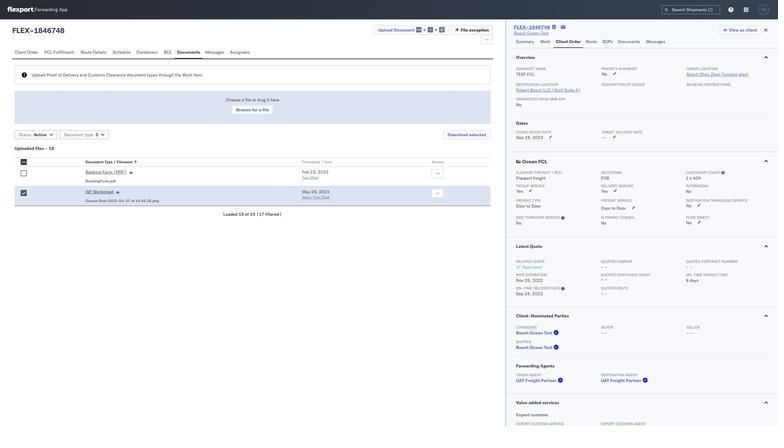 Task type: describe. For each thing, give the bounding box(es) containing it.
route for route
[[586, 39, 597, 44]]

cargo ready date
[[516, 130, 552, 135]]

2 flexport from the top
[[516, 176, 532, 181]]

uat freight partner for destination
[[601, 379, 642, 384]]

destination transload service
[[686, 199, 748, 203]]

service up service
[[619, 184, 634, 189]]

tian
[[302, 175, 309, 180]]

flex
[[12, 26, 30, 35]]

freight down the destination agent
[[610, 379, 625, 384]]

seller
[[687, 326, 700, 330]]

dates
[[516, 121, 528, 126]]

no down doc
[[516, 221, 522, 226]]

bosch down shipper
[[516, 345, 529, 351]]

of for filtered)
[[245, 212, 249, 217]]

documents for left documents button
[[177, 50, 200, 55]]

quoted for quoted carrier - -
[[601, 260, 616, 264]]

timestamp / user
[[302, 160, 332, 164]]

0 horizontal spatial messages button
[[203, 47, 228, 59]]

sep for sep 24, 2023
[[516, 292, 524, 297]]

0 vertical spatial freight
[[535, 171, 550, 175]]

transit
[[703, 273, 718, 278]]

1 horizontal spatial messages button
[[644, 36, 669, 48]]

quoted for quoted route - -
[[601, 286, 616, 291]]

service right turnover on the right of page
[[545, 216, 560, 220]]

turnover
[[525, 216, 544, 220]]

work button
[[538, 36, 554, 48]]

shipment
[[619, 67, 637, 71]]

count inside quoted container count - -
[[638, 273, 651, 278]]

0 vertical spatial delivery
[[63, 72, 79, 78]]

nov
[[516, 278, 524, 284]]

time for on-time delivery date
[[524, 286, 533, 291]]

agents
[[540, 364, 555, 369]]

1 vertical spatial of
[[626, 82, 631, 87]]

∙
[[45, 146, 48, 151]]

2023 for sep 16, 2023
[[533, 135, 543, 140]]

1 vertical spatial freight
[[533, 176, 546, 181]]

bol
[[164, 50, 172, 55]]

1 flexport from the top
[[516, 171, 534, 175]]

latest quote
[[516, 244, 542, 250]]

forwarding for forwarding app
[[35, 7, 58, 13]]

freight down origin agent
[[526, 379, 540, 384]]

destination for robert
[[516, 82, 540, 87]]

19 for of
[[250, 212, 255, 217]]

assignees button
[[228, 47, 253, 59]]

on-time transit time 8 days
[[686, 273, 728, 284]]

booking
[[687, 82, 704, 87]]

uat for destination
[[601, 379, 609, 384]]

pickup
[[516, 184, 529, 189]]

flexport freight / bco flexport freight
[[516, 171, 562, 181]]

bosch ocean test for consignee
[[516, 331, 553, 336]]

1 horizontal spatial to
[[612, 206, 616, 211]]

sep for sep 16, 2023
[[517, 135, 524, 140]]

assignees
[[230, 50, 250, 55]]

route button
[[583, 36, 600, 48]]

value added services
[[516, 401, 559, 406]]

quote
[[533, 260, 545, 264]]

40ft
[[693, 176, 701, 181]]

a)
[[576, 88, 581, 93]]

flex - 1846748
[[12, 26, 65, 35]]

yes for pickup
[[517, 189, 523, 194]]

quoted contract number - - rate expiration nov 25, 2022
[[516, 260, 738, 284]]

related
[[516, 260, 532, 264]]

instructions
[[705, 82, 731, 87]]

and
[[80, 72, 87, 78]]

1 horizontal spatial messages
[[646, 39, 666, 44]]

0 horizontal spatial delivery
[[533, 286, 550, 291]]

service right the transload
[[733, 199, 748, 203]]

form
[[102, 170, 112, 175]]

uat freight partner link for origin
[[516, 378, 565, 384]]

bosch ocean test link for consignee
[[516, 330, 560, 337]]

service
[[617, 199, 632, 203]]

0 horizontal spatial client order button
[[12, 47, 42, 59]]

choose a file or drag it here
[[226, 97, 279, 103]]

bosch down flex-
[[514, 30, 526, 36]]

--
[[602, 135, 607, 140]]

origin for origin agent
[[516, 373, 529, 378]]

sops
[[603, 39, 613, 44]]

client
[[746, 27, 757, 33]]

pickup service
[[516, 184, 545, 189]]

zhao
[[321, 195, 330, 200]]

exception
[[469, 27, 489, 33]]

smb
[[550, 97, 558, 102]]

number
[[722, 260, 738, 264]]

route
[[617, 286, 629, 291]]

forwarding app link
[[7, 7, 67, 13]]

days
[[690, 278, 699, 284]]

partner for destination agent
[[626, 379, 642, 384]]

a inside button
[[259, 107, 261, 113]]

order for the right client order button
[[569, 39, 581, 44]]

llc
[[544, 88, 551, 93]]

0 vertical spatial bosch ocean test link
[[514, 30, 549, 36]]

client for the right client order button
[[556, 39, 568, 44]]

no inside is parent consol no
[[601, 221, 607, 226]]

here
[[271, 97, 279, 103]]

from
[[538, 97, 549, 102]]

door down service
[[617, 206, 626, 211]]

download selected button
[[444, 130, 491, 140]]

bco
[[555, 171, 562, 175]]

seller - -
[[687, 326, 700, 336]]

proof
[[47, 72, 57, 78]]

containers button
[[134, 47, 161, 59]]

document
[[127, 72, 146, 78]]

8
[[686, 278, 689, 284]]

quoted for quoted container count - -
[[601, 273, 616, 278]]

forwarding for forwarding agents
[[516, 364, 539, 369]]

value added services button
[[507, 394, 778, 413]]

intermodal
[[686, 184, 710, 189]]

yes for delivery
[[601, 189, 608, 194]]

file exception
[[461, 27, 489, 33]]

fcl fulfillment
[[44, 50, 74, 55]]

quoted for quoted contract number - - rate expiration nov 25, 2022
[[686, 260, 701, 264]]

/ for flexport freight / bco flexport freight
[[551, 171, 554, 175]]

freight inside freight type door to door
[[516, 199, 532, 203]]

delivery service
[[601, 184, 634, 189]]

plant
[[739, 72, 749, 77]]

client order for the right client order button
[[556, 39, 581, 44]]

ocean down consignee
[[530, 331, 543, 336]]

name
[[536, 67, 546, 71]]

fcl inside button
[[44, 50, 52, 55]]

booking instructions
[[687, 82, 731, 87]]

ocean down flex-1846748
[[527, 30, 540, 36]]

0 horizontal spatial file
[[245, 97, 251, 103]]

1 horizontal spatial /
[[321, 160, 324, 164]]

browse for a file button
[[232, 106, 273, 115]]

export
[[516, 413, 530, 418]]

of for customs
[[58, 72, 62, 78]]

freight type door to door
[[516, 199, 541, 209]]

is parent consol no
[[601, 216, 635, 226]]

bol button
[[161, 47, 175, 59]]

uploaded files ∙ 19
[[15, 146, 54, 151]]

at
[[131, 199, 135, 203]]

timestamp
[[302, 160, 320, 164]]

2023-
[[108, 199, 119, 203]]

target delivery date
[[602, 130, 643, 135]]

robert bosch llc (smv suite a) link
[[516, 88, 581, 93]]

upload for upload proof of delivery and customs clearance document types through the work item.
[[32, 72, 45, 78]]

document inside the 'upload document' button
[[394, 27, 415, 33]]

door up doc
[[516, 204, 526, 209]]

overview
[[516, 55, 535, 60]]

files
[[35, 146, 44, 151]]

type for freight
[[532, 199, 541, 203]]

container count
[[686, 171, 720, 175]]

time for on-time transit time 8 days
[[694, 273, 702, 278]]

location for llc
[[541, 82, 558, 87]]

details
[[93, 50, 107, 55]]

ocean inside button
[[522, 159, 537, 165]]

user
[[324, 160, 332, 164]]



Task type: locate. For each thing, give the bounding box(es) containing it.
/ left bco
[[551, 171, 554, 175]]

forwarding up flex - 1846748
[[35, 7, 58, 13]]

it
[[267, 97, 270, 103]]

time up 24,
[[524, 286, 533, 291]]

0 vertical spatial delivery
[[616, 130, 633, 135]]

flexport
[[516, 171, 534, 175], [516, 176, 532, 181]]

1 horizontal spatial file
[[262, 107, 269, 113]]

uat freight partner link for destination
[[601, 378, 649, 384]]

on- for on-time delivery date
[[516, 286, 524, 291]]

0 horizontal spatial app
[[59, 7, 67, 13]]

1 vertical spatial documents
[[177, 50, 200, 55]]

time up days
[[694, 273, 702, 278]]

2 yes from the left
[[601, 189, 608, 194]]

on- down 'nov'
[[516, 286, 524, 291]]

client order right work button
[[556, 39, 581, 44]]

test up agents
[[544, 345, 553, 351]]

bosch
[[514, 30, 526, 36], [687, 72, 699, 77], [530, 88, 542, 93], [516, 331, 529, 336], [516, 345, 529, 351]]

1 horizontal spatial fcl
[[527, 72, 535, 77]]

partner for origin agent
[[541, 379, 557, 384]]

door up turnover on the right of page
[[532, 204, 541, 209]]

bosch ocean test link for shipper
[[516, 345, 560, 351]]

2 partner from the left
[[626, 379, 642, 384]]

uat freight partner for origin
[[516, 379, 557, 384]]

partner down the destination agent
[[626, 379, 642, 384]]

1 vertical spatial delivery
[[601, 184, 618, 189]]

intermodal no
[[686, 184, 710, 195]]

bosch down consignee
[[516, 331, 529, 336]]

uat down origin agent
[[516, 379, 525, 384]]

1 vertical spatial client order
[[15, 50, 38, 55]]

type for document
[[85, 132, 93, 138]]

browse
[[236, 107, 251, 113]]

1 vertical spatial origin
[[516, 373, 529, 378]]

parties
[[555, 314, 569, 319]]

2023 for sep 24, 2023
[[532, 292, 543, 297]]

1 vertical spatial a
[[259, 107, 261, 113]]

0 vertical spatial on-
[[686, 273, 694, 278]]

fob
[[601, 176, 610, 181]]

0 horizontal spatial of
[[58, 72, 62, 78]]

0 horizontal spatial destination
[[516, 82, 540, 87]]

no down flow
[[686, 220, 692, 226]]

1 vertical spatial fcl
[[527, 72, 535, 77]]

quoted inside the quoted carrier - -
[[601, 260, 616, 264]]

isf worksheet link
[[86, 189, 114, 196]]

worksheet
[[93, 189, 114, 195]]

document type / filename
[[86, 160, 133, 164]]

a right 'choose'
[[242, 97, 244, 103]]

2 horizontal spatial destination
[[686, 199, 710, 203]]

uat freight partner link down origin agent
[[516, 378, 565, 384]]

zhen
[[711, 72, 721, 77]]

type
[[105, 160, 113, 164]]

1 horizontal spatial route
[[586, 39, 597, 44]]

0 vertical spatial upload
[[378, 27, 393, 33]]

1 vertical spatial upload
[[32, 72, 45, 78]]

1 vertical spatial bosch ocean test
[[516, 331, 553, 336]]

no inside intermodal no
[[686, 189, 692, 195]]

client order for left client order button
[[15, 50, 38, 55]]

of right proof
[[58, 72, 62, 78]]

flex-
[[514, 24, 529, 30]]

agent for destination agent
[[626, 373, 638, 378]]

documents button right bol
[[175, 47, 203, 59]]

1 horizontal spatial 19
[[239, 212, 244, 217]]

0 horizontal spatial documents button
[[175, 47, 203, 59]]

0 vertical spatial route
[[586, 39, 597, 44]]

bosch inside destination location robert bosch llc (smv suite a)
[[530, 88, 542, 93]]

1 uat freight partner from the left
[[516, 379, 557, 384]]

fcl down shipment on the top of page
[[527, 72, 535, 77]]

(pdf)
[[113, 170, 127, 175]]

document type / filename button
[[84, 159, 290, 165]]

os button
[[757, 3, 771, 17]]

0 horizontal spatial uat
[[516, 379, 525, 384]]

0 horizontal spatial route
[[81, 50, 92, 55]]

1 horizontal spatial work
[[541, 39, 551, 44]]

2 horizontal spatial time
[[719, 273, 728, 278]]

partner
[[541, 379, 557, 384], [626, 379, 642, 384]]

services
[[543, 401, 559, 406]]

0 horizontal spatial uat freight partner
[[516, 379, 557, 384]]

0 vertical spatial messages
[[646, 39, 666, 44]]

/ right type
[[114, 160, 116, 164]]

0 horizontal spatial 1846748
[[34, 26, 65, 35]]

1 vertical spatial on-
[[516, 286, 524, 291]]

bosch ocean test down consignee
[[516, 331, 553, 336]]

19 left (17
[[250, 212, 255, 217]]

1 vertical spatial destination
[[686, 199, 710, 203]]

test down client-nominated parties
[[544, 331, 553, 336]]

fcl left fulfillment
[[44, 50, 52, 55]]

1 horizontal spatial app
[[559, 97, 566, 102]]

sep 16, 2023
[[517, 135, 543, 140]]

27
[[126, 199, 130, 203]]

to inside freight type door to door
[[527, 204, 531, 209]]

2 uat from the left
[[601, 379, 609, 384]]

flex-1846748
[[514, 24, 550, 30]]

bosch ocean test link down shipper
[[516, 345, 560, 351]]

freight up door to door
[[601, 199, 616, 203]]

sep down cargo
[[517, 135, 524, 140]]

door up is
[[601, 206, 611, 211]]

to up turnover on the right of page
[[527, 204, 531, 209]]

route left details
[[81, 50, 92, 55]]

location for zhen
[[701, 67, 718, 71]]

file inside button
[[262, 107, 269, 113]]

1 yes from the left
[[517, 189, 523, 194]]

may
[[302, 189, 310, 195]]

bosch inside origin location bosch shen zhen taixiang plant
[[687, 72, 699, 77]]

2023 inside may 28, 2023 jason-test zhao
[[319, 189, 330, 195]]

actions
[[432, 160, 444, 164]]

sep 24, 2023
[[516, 292, 543, 297]]

1 horizontal spatial documents button
[[616, 36, 644, 48]]

bosch ocean test for shipper
[[516, 345, 553, 351]]

no inside originates from smb app no
[[516, 102, 522, 108]]

client right work button
[[556, 39, 568, 44]]

work inside work button
[[541, 39, 551, 44]]

order left the 'route' button
[[569, 39, 581, 44]]

1 vertical spatial document
[[64, 132, 84, 138]]

goods
[[632, 82, 645, 87]]

order
[[569, 39, 581, 44], [27, 50, 38, 55]]

on- for on-time transit time 8 days
[[686, 273, 694, 278]]

0 horizontal spatial origin
[[516, 373, 529, 378]]

delivery down fob on the top right of page
[[601, 184, 618, 189]]

route details button
[[78, 47, 110, 59]]

container
[[617, 273, 637, 278]]

2 vertical spatial document
[[86, 160, 104, 164]]

0 vertical spatial documents
[[618, 39, 640, 44]]

route for route details
[[81, 50, 92, 55]]

0 horizontal spatial documents
[[177, 50, 200, 55]]

0 horizontal spatial client
[[15, 50, 26, 55]]

19 right 'loaded'
[[239, 212, 244, 217]]

None checkbox
[[21, 159, 27, 165], [21, 171, 27, 177], [21, 190, 27, 196], [21, 159, 27, 165], [21, 171, 27, 177], [21, 190, 27, 196]]

no down originates
[[516, 102, 522, 108]]

quoted inside quoted contract number - - rate expiration nov 25, 2022
[[686, 260, 701, 264]]

quoted inside "quoted route - -"
[[601, 286, 616, 291]]

bosch ocean test link down consignee
[[516, 330, 560, 337]]

location inside origin location bosch shen zhen taixiang plant
[[701, 67, 718, 71]]

screen shot 2023-04-27 at 16.45.20.png
[[86, 199, 159, 203]]

destination for service
[[686, 199, 710, 203]]

of left goods
[[626, 82, 631, 87]]

1 vertical spatial location
[[541, 82, 558, 87]]

location up robert bosch llc (smv suite a) link
[[541, 82, 558, 87]]

1 uat from the left
[[516, 379, 525, 384]]

service down flexport freight / bco flexport freight
[[530, 184, 545, 189]]

2 uat freight partner link from the left
[[601, 378, 649, 384]]

quoted carrier - -
[[601, 260, 632, 270]]

origin inside origin location bosch shen zhen taixiang plant
[[687, 67, 700, 71]]

through
[[159, 72, 174, 78]]

upload for upload document
[[378, 27, 393, 33]]

1 horizontal spatial yes
[[601, 189, 608, 194]]

browse for a file
[[236, 107, 269, 113]]

no down intermodal
[[686, 189, 692, 195]]

2023 for feb 23, 2023 tian chen
[[318, 170, 329, 175]]

freight service
[[601, 199, 632, 203]]

freight down 'ocean fcl' at right
[[535, 171, 550, 175]]

to down freight service
[[612, 206, 616, 211]]

1 vertical spatial route
[[81, 50, 92, 55]]

flexport. image
[[7, 7, 35, 13]]

1846748 down forwarding app
[[34, 26, 65, 35]]

2 vertical spatial bosch ocean test
[[516, 345, 553, 351]]

date for sep 16, 2023
[[543, 130, 552, 135]]

2 horizontal spatial document
[[394, 27, 415, 33]]

buyer
[[602, 326, 613, 330]]

location inside destination location robert bosch llc (smv suite a)
[[541, 82, 558, 87]]

agent for origin agent
[[530, 373, 542, 378]]

fcl inside 'shipment name test fcl'
[[527, 72, 535, 77]]

1 horizontal spatial destination
[[601, 373, 625, 378]]

date for --
[[634, 130, 643, 135]]

route left sops
[[586, 39, 597, 44]]

flex-1846748 link
[[514, 24, 550, 30]]

bosch ocean test down shipper
[[516, 345, 553, 351]]

1 horizontal spatial uat freight partner
[[601, 379, 642, 384]]

test inside may 28, 2023 jason-test zhao
[[314, 195, 321, 200]]

uat freight partner down origin agent
[[516, 379, 557, 384]]

yes down pickup
[[517, 189, 523, 194]]

location
[[701, 67, 718, 71], [541, 82, 558, 87]]

ocean down shipper
[[530, 345, 543, 351]]

client-
[[516, 314, 531, 319]]

on- inside the on-time transit time 8 days
[[686, 273, 694, 278]]

1 horizontal spatial a
[[259, 107, 261, 113]]

time
[[694, 273, 702, 278], [719, 273, 728, 278], [524, 286, 533, 291]]

sep
[[517, 135, 524, 140], [516, 292, 524, 297]]

1 vertical spatial flexport
[[516, 176, 532, 181]]

service
[[530, 184, 545, 189], [619, 184, 634, 189], [733, 199, 748, 203], [545, 216, 560, 220]]

test down 28,
[[314, 195, 321, 200]]

1 vertical spatial delivery
[[533, 286, 550, 291]]

as
[[740, 27, 745, 33]]

bosch ocean test link
[[514, 30, 549, 36], [516, 330, 560, 337], [516, 345, 560, 351]]

/ for document type / filename
[[114, 160, 116, 164]]

messages button up overview button
[[644, 36, 669, 48]]

1 agent from the left
[[530, 373, 542, 378]]

1 horizontal spatial document
[[86, 160, 104, 164]]

2023 for may 28, 2023 jason-test zhao
[[319, 189, 330, 195]]

1 horizontal spatial 1846748
[[529, 24, 550, 30]]

document for document type / filename
[[86, 160, 104, 164]]

related quote
[[516, 260, 545, 264]]

file left the or
[[245, 97, 251, 103]]

bosch up booking
[[687, 72, 699, 77]]

documents up overview button
[[618, 39, 640, 44]]

app
[[59, 7, 67, 13], [559, 97, 566, 102]]

latest
[[516, 244, 529, 250]]

2 vertical spatial fcl
[[539, 159, 548, 165]]

19 for ∙
[[49, 146, 54, 151]]

Search Shipments (/) text field
[[662, 5, 721, 14]]

delivery right target
[[616, 130, 633, 135]]

1 vertical spatial forwarding
[[516, 364, 539, 369]]

0 horizontal spatial order
[[27, 50, 38, 55]]

messages button
[[644, 36, 669, 48], [203, 47, 228, 59]]

suite
[[565, 88, 575, 93]]

schedule button
[[110, 47, 134, 59]]

consignee
[[516, 326, 537, 330]]

shipment
[[516, 67, 535, 71]]

may 28, 2023 jason-test zhao
[[302, 189, 330, 200]]

1 horizontal spatial origin
[[687, 67, 700, 71]]

uat for origin
[[516, 379, 525, 384]]

quoted inside quoted container count - -
[[601, 273, 616, 278]]

0 horizontal spatial count
[[638, 273, 651, 278]]

origin up booking
[[687, 67, 700, 71]]

0 vertical spatial bosch ocean test
[[514, 30, 549, 36]]

work right the summary button
[[541, 39, 551, 44]]

0 vertical spatial app
[[59, 7, 67, 13]]

quoted left contract
[[686, 260, 701, 264]]

partner down agents
[[541, 379, 557, 384]]

document inside document type / filename button
[[86, 160, 104, 164]]

booking
[[86, 170, 101, 175]]

quoted container count - -
[[601, 273, 651, 283]]

documents for the right documents button
[[618, 39, 640, 44]]

no down is
[[601, 221, 607, 226]]

/ left the user
[[321, 160, 324, 164]]

1 horizontal spatial count
[[708, 171, 720, 175]]

no up flow
[[686, 203, 692, 209]]

0 vertical spatial order
[[569, 39, 581, 44]]

buyer - -
[[602, 326, 613, 336]]

doc
[[516, 216, 524, 220]]

1 vertical spatial app
[[559, 97, 566, 102]]

agent up value added services button
[[626, 373, 638, 378]]

freight up pickup service
[[533, 176, 546, 181]]

yes down fob on the top right of page
[[601, 189, 608, 194]]

0 horizontal spatial upload
[[32, 72, 45, 78]]

1 horizontal spatial delivery
[[616, 130, 633, 135]]

booking form (pdf)
[[86, 170, 127, 175]]

1 partner from the left
[[541, 379, 557, 384]]

fcl up flexport freight / bco flexport freight
[[539, 159, 548, 165]]

0 vertical spatial document
[[394, 27, 415, 33]]

2023 down ready
[[533, 135, 543, 140]]

file
[[245, 97, 251, 103], [262, 107, 269, 113]]

on-time delivery date
[[516, 286, 560, 291]]

1 horizontal spatial order
[[569, 39, 581, 44]]

summary
[[516, 39, 534, 44]]

origin for origin location bosch shen zhen taixiang plant
[[687, 67, 700, 71]]

direct
[[697, 216, 710, 220]]

0 vertical spatial fcl
[[44, 50, 52, 55]]

incoterms
[[601, 171, 622, 175]]

view as client button
[[720, 26, 761, 35]]

file down the it
[[262, 107, 269, 113]]

2 horizontal spatial of
[[626, 82, 631, 87]]

1 horizontal spatial partner
[[626, 379, 642, 384]]

2023 inside the feb 23, 2023 tian chen
[[318, 170, 329, 175]]

0 horizontal spatial location
[[541, 82, 558, 87]]

delivery left and
[[63, 72, 79, 78]]

1 vertical spatial messages
[[205, 50, 224, 55]]

type inside freight type door to door
[[532, 199, 541, 203]]

0 horizontal spatial fcl
[[44, 50, 52, 55]]

0 horizontal spatial work
[[182, 72, 192, 78]]

2023 right 23,
[[318, 170, 329, 175]]

uat freight partner down the destination agent
[[601, 379, 642, 384]]

destination inside destination location robert bosch llc (smv suite a)
[[516, 82, 540, 87]]

jason-
[[302, 195, 314, 200]]

count right container on the right
[[638, 273, 651, 278]]

2 agent from the left
[[626, 373, 638, 378]]

2023 down on-time delivery date
[[532, 292, 543, 297]]

forwarding up origin agent
[[516, 364, 539, 369]]

type down pickup service
[[532, 199, 541, 203]]

0 vertical spatial type
[[85, 132, 93, 138]]

0 horizontal spatial 19
[[49, 146, 54, 151]]

origin down forwarding agents
[[516, 373, 529, 378]]

0 horizontal spatial time
[[524, 286, 533, 291]]

route details
[[81, 50, 107, 55]]

location up shen
[[701, 67, 718, 71]]

0 horizontal spatial on-
[[516, 286, 524, 291]]

description
[[602, 82, 625, 87]]

0 vertical spatial of
[[58, 72, 62, 78]]

-
[[30, 26, 34, 35], [602, 135, 605, 140], [605, 135, 607, 140], [601, 265, 604, 270], [605, 265, 608, 270], [686, 265, 689, 270], [690, 265, 693, 270], [601, 277, 604, 283], [605, 277, 608, 283], [601, 292, 604, 297], [605, 292, 608, 297], [602, 331, 604, 336], [605, 331, 608, 336], [687, 331, 690, 336], [691, 331, 693, 336]]

0 vertical spatial count
[[708, 171, 720, 175]]

uat freight partner link
[[516, 378, 565, 384], [601, 378, 649, 384]]

quoted left 'carrier'
[[601, 260, 616, 264]]

/ inside flexport freight / bco flexport freight
[[551, 171, 554, 175]]

agent down forwarding agents
[[530, 373, 542, 378]]

view as client
[[729, 27, 757, 33]]

documents right bol button
[[177, 50, 200, 55]]

1 uat freight partner link from the left
[[516, 378, 565, 384]]

order for left client order button
[[27, 50, 38, 55]]

expiration
[[526, 273, 547, 278]]

1 horizontal spatial client
[[556, 39, 568, 44]]

2 vertical spatial bosch ocean test link
[[516, 345, 560, 351]]

target
[[602, 130, 615, 135]]

2 vertical spatial of
[[245, 212, 249, 217]]

1 vertical spatial sep
[[516, 292, 524, 297]]

19 right "∙"
[[49, 146, 54, 151]]

1 horizontal spatial client order button
[[554, 36, 583, 48]]

fcl inside button
[[539, 159, 548, 165]]

active
[[34, 132, 47, 138]]

work right the
[[182, 72, 192, 78]]

bosch ocean test link up summary
[[514, 30, 549, 36]]

messages
[[646, 39, 666, 44], [205, 50, 224, 55]]

2 horizontal spatial 19
[[250, 212, 255, 217]]

bosch left llc
[[530, 88, 542, 93]]

flow
[[686, 216, 696, 220]]

document type 3
[[64, 132, 98, 138]]

1 horizontal spatial time
[[694, 273, 702, 278]]

messages button left assignees
[[203, 47, 228, 59]]

1 horizontal spatial delivery
[[601, 184, 618, 189]]

time right transit
[[719, 273, 728, 278]]

document for document type 3
[[64, 132, 84, 138]]

contract
[[702, 260, 721, 264]]

0 horizontal spatial document
[[64, 132, 84, 138]]

or
[[252, 97, 256, 103]]

freight down pickup
[[516, 199, 532, 203]]

quoted down the quoted carrier - -
[[601, 273, 616, 278]]

quoted route - -
[[601, 286, 629, 297]]

a right for
[[259, 107, 261, 113]]

0 vertical spatial destination
[[516, 82, 540, 87]]

client order down the flex
[[15, 50, 38, 55]]

delivery down 2022
[[533, 286, 550, 291]]

0 vertical spatial file
[[245, 97, 251, 103]]

2 vertical spatial destination
[[601, 373, 625, 378]]

upload inside the 'upload document' button
[[378, 27, 393, 33]]

no down priority
[[602, 71, 607, 77]]

0 vertical spatial client
[[556, 39, 568, 44]]

2 uat freight partner from the left
[[601, 379, 642, 384]]

order down flex - 1846748
[[27, 50, 38, 55]]

client for left client order button
[[15, 50, 26, 55]]

test up work button
[[541, 30, 549, 36]]

0 vertical spatial a
[[242, 97, 244, 103]]

ocean
[[527, 30, 540, 36], [522, 159, 537, 165], [530, 331, 543, 336], [530, 345, 543, 351]]

1 horizontal spatial agent
[[626, 373, 638, 378]]

1 vertical spatial work
[[182, 72, 192, 78]]

drag
[[257, 97, 266, 103]]

incoterms fob
[[601, 171, 622, 181]]

1846748 up work button
[[529, 24, 550, 30]]

feb 23, 2023 tian chen
[[302, 170, 329, 180]]

robert
[[516, 88, 529, 93]]

app inside originates from smb app no
[[559, 97, 566, 102]]



Task type: vqa. For each thing, say whether or not it's contained in the screenshot.
Flow Direct
yes



